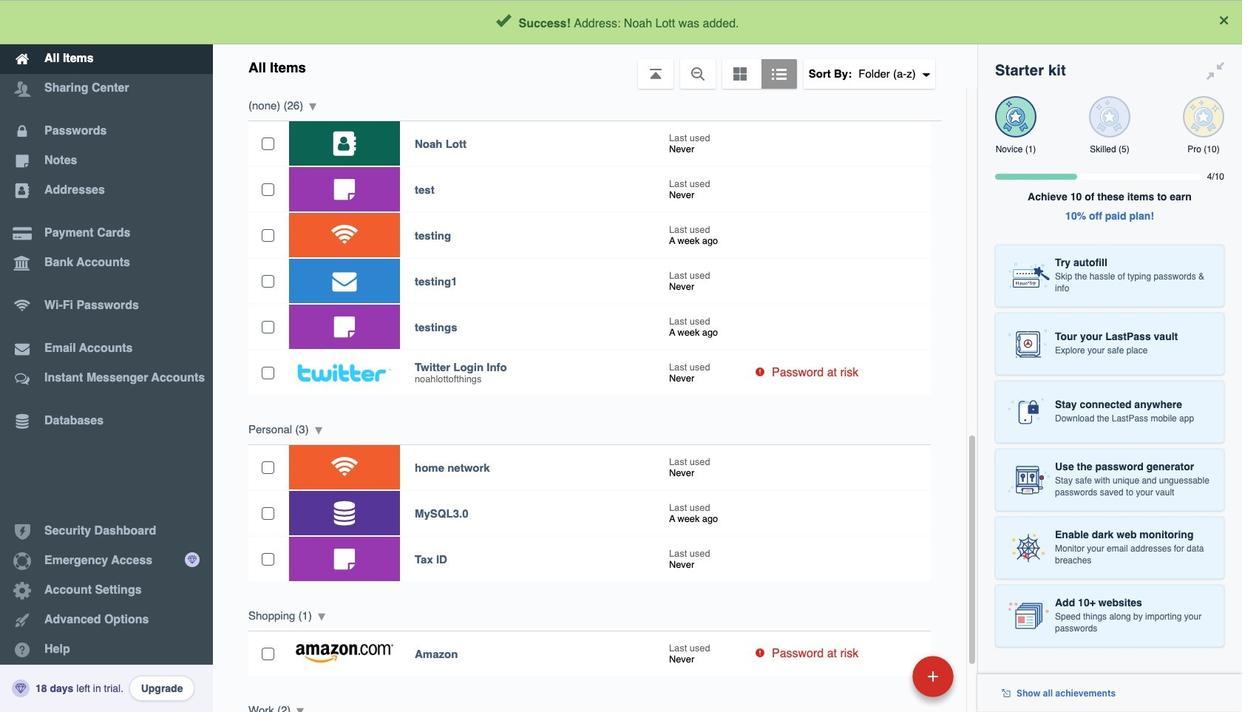 Task type: describe. For each thing, give the bounding box(es) containing it.
new item element
[[811, 655, 959, 698]]

main navigation navigation
[[0, 0, 213, 712]]



Task type: locate. For each thing, give the bounding box(es) containing it.
new item navigation
[[811, 652, 963, 712]]

vault options navigation
[[213, 44, 978, 89]]

search my vault text field
[[357, 6, 948, 38]]

Search search field
[[357, 6, 948, 38]]

alert
[[0, 0, 1243, 44]]



Task type: vqa. For each thing, say whether or not it's contained in the screenshot.
"New item" element
yes



